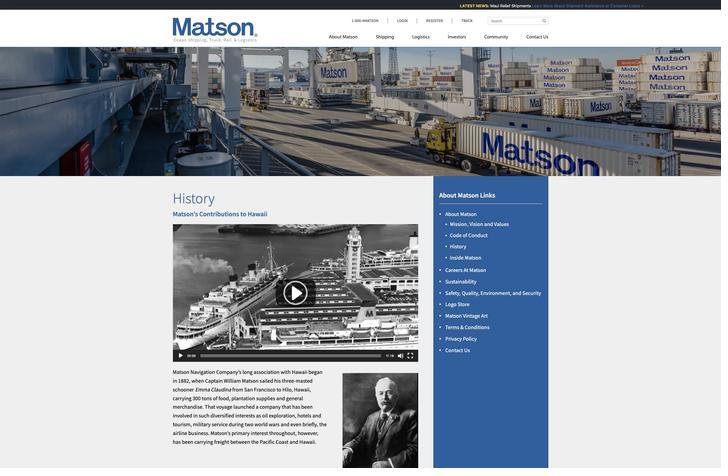 Task type: describe. For each thing, give the bounding box(es) containing it.
airline
[[173, 430, 187, 437]]

container
[[606, 3, 624, 8]]

matson vintage art
[[446, 313, 488, 320]]

code
[[450, 232, 462, 239]]

william
[[224, 378, 241, 385]]

san
[[244, 387, 253, 394]]

however,
[[298, 430, 319, 437]]

matson up vision
[[460, 211, 477, 218]]

interests
[[236, 413, 255, 420]]

privacy
[[446, 336, 462, 343]]

>
[[637, 3, 639, 8]]

vintage
[[463, 313, 480, 320]]

food,
[[219, 395, 231, 402]]

about inside the top menu navigation
[[329, 35, 342, 40]]

emma claudina
[[195, 387, 231, 394]]

company
[[260, 404, 281, 411]]

in inside matson navigation company's long association with hawaii began in 1882, when captain william matson sailed his three-masted schooner
[[173, 378, 177, 385]]

schooner
[[173, 387, 194, 394]]

terms
[[446, 324, 460, 331]]

sailed
[[260, 378, 273, 385]]

art
[[481, 313, 488, 320]]

voyage
[[216, 404, 232, 411]]

1-800-4matson link
[[352, 18, 388, 23]]

loans
[[625, 3, 636, 8]]

contact inside the top menu navigation
[[527, 35, 543, 40]]

sustainability link
[[446, 278, 477, 285]]

inside
[[450, 254, 464, 261]]

0 vertical spatial has
[[292, 404, 300, 411]]

exploration,
[[269, 413, 297, 420]]

francisco
[[254, 387, 276, 394]]

hawaii.
[[300, 439, 317, 446]]

safety, quality, environment, and security link
[[446, 290, 542, 297]]

sustainability
[[446, 278, 477, 285]]

1882,
[[178, 378, 191, 385]]

careers at matson
[[446, 267, 487, 274]]

1 vertical spatial contact us link
[[446, 347, 470, 354]]

such
[[199, 413, 210, 420]]

a
[[256, 404, 259, 411]]

0 vertical spatial history
[[173, 189, 215, 207]]

inside matson link
[[450, 254, 482, 261]]

Search search field
[[488, 17, 549, 25]]

contributions
[[199, 210, 239, 219]]

of inside from san francisco to hilo, hawaii, carrying 300 tons of food, plantation supplies and general merchandise. that voyage launched a company that has been involved in such diversified interests as oil exploration, hotels and tourism, military service during two world wars and even briefly, the airline business. matson's primary interest throughout, however, has been carrying freight between the pacific coast and hawaii.
[[213, 395, 218, 402]]

4matson
[[363, 18, 379, 23]]

0 horizontal spatial has
[[173, 439, 181, 446]]

safety,
[[446, 290, 461, 297]]

during
[[229, 422, 244, 429]]

navigation
[[191, 369, 215, 376]]

or
[[601, 3, 605, 8]]

from
[[232, 387, 243, 394]]

about matson links
[[440, 191, 496, 200]]

terms & conditions
[[446, 324, 490, 331]]

&
[[461, 324, 464, 331]]

emma
[[195, 387, 210, 394]]

two
[[245, 422, 254, 429]]

careers at matson link
[[446, 267, 487, 274]]

mission, vision and values link
[[450, 221, 509, 228]]

register
[[426, 18, 443, 23]]

diversified
[[211, 413, 234, 420]]

contact us inside the top menu navigation
[[527, 35, 549, 40]]

hotels
[[298, 413, 312, 420]]

links
[[480, 191, 496, 200]]

conduct
[[469, 232, 488, 239]]

matson navigation company's long association with hawaii began in 1882, when captain william matson sailed his three-masted schooner
[[173, 369, 323, 394]]

and up that
[[276, 395, 285, 402]]

investors link
[[439, 32, 476, 44]]

investors
[[448, 35, 466, 40]]

launched
[[234, 404, 255, 411]]

1 vertical spatial the
[[251, 439, 259, 446]]

1 vertical spatial been
[[182, 439, 193, 446]]

logistics link
[[404, 32, 439, 44]]

about matson links section
[[426, 176, 556, 469]]

security
[[523, 290, 542, 297]]

assistance
[[580, 3, 600, 8]]

oil
[[262, 413, 268, 420]]

captain
[[205, 378, 223, 385]]

supplies
[[256, 395, 275, 402]]

between
[[230, 439, 250, 446]]

1-800-4matson
[[352, 18, 379, 23]]

history link
[[450, 243, 467, 250]]

store
[[458, 301, 470, 308]]

mission, vision and values
[[450, 221, 509, 228]]

inside matson
[[450, 254, 482, 261]]

0 vertical spatial matson's
[[173, 210, 198, 219]]

0 vertical spatial the
[[319, 422, 327, 429]]

video player application
[[173, 224, 418, 364]]

0 vertical spatial contact us link
[[518, 32, 549, 44]]

privacy policy
[[446, 336, 477, 343]]

and right vision
[[485, 221, 493, 228]]

environment,
[[481, 290, 512, 297]]

about matson inside section
[[446, 211, 477, 218]]

that
[[205, 404, 215, 411]]

shipments
[[507, 3, 527, 8]]

community
[[485, 35, 509, 40]]

login
[[397, 18, 408, 23]]

merchandise.
[[173, 404, 204, 411]]

code of conduct link
[[450, 232, 488, 239]]

to inside from san francisco to hilo, hawaii, carrying 300 tons of food, plantation supplies and general merchandise. that voyage launched a company that has been involved in such diversified interests as oil exploration, hotels and tourism, military service during two world wars and even briefly, the airline business. matson's primary interest throughout, however, has been carrying freight between the pacific coast and hawaii.
[[277, 387, 281, 394]]

at
[[464, 267, 469, 274]]

even
[[291, 422, 302, 429]]

privacy policy link
[[446, 336, 477, 343]]

more
[[539, 3, 548, 8]]

cranes load and offload matson containers from the containership at the terminal. image
[[0, 38, 722, 176]]

us inside the top menu navigation
[[544, 35, 549, 40]]

of inside about matson links section
[[463, 232, 468, 239]]

from san francisco to hilo, hawaii, carrying 300 tons of food, plantation supplies and general merchandise. that voyage launched a company that has been involved in such diversified interests as oil exploration, hotels and tourism, military service during two world wars and even briefly, the airline business. matson's primary interest throughout, however, has been carrying freight between the pacific coast and hawaii.
[[173, 387, 327, 446]]

terms & conditions link
[[446, 324, 490, 331]]

matson up 1882, in the bottom of the page
[[173, 369, 190, 376]]



Task type: vqa. For each thing, say whether or not it's contained in the screenshot.
Book
no



Task type: locate. For each thing, give the bounding box(es) containing it.
history up inside
[[450, 243, 467, 250]]

throughout,
[[269, 430, 297, 437]]

maui
[[486, 3, 495, 8]]

in left 1882, in the bottom of the page
[[173, 378, 177, 385]]

track link
[[452, 18, 473, 23]]

1 vertical spatial in
[[193, 413, 198, 420]]

None search field
[[488, 17, 549, 25]]

1 horizontal spatial the
[[319, 422, 327, 429]]

to left hilo,
[[277, 387, 281, 394]]

been
[[301, 404, 313, 411], [182, 439, 193, 446]]

1 horizontal spatial contact
[[527, 35, 543, 40]]

blue matson logo with ocean, shipping, truck, rail and logistics written beneath it. image
[[173, 18, 258, 43]]

contact inside about matson links section
[[446, 347, 463, 354]]

contact us down privacy policy link
[[446, 347, 470, 354]]

the right briefly,
[[319, 422, 327, 429]]

history inside about matson links section
[[450, 243, 467, 250]]

relief
[[496, 3, 506, 8]]

vision
[[470, 221, 484, 228]]

community link
[[476, 32, 518, 44]]

claudina
[[211, 387, 231, 394]]

to
[[241, 210, 246, 219], [277, 387, 281, 394]]

and
[[485, 221, 493, 228], [513, 290, 522, 297], [276, 395, 285, 402], [313, 413, 321, 420], [281, 422, 290, 429], [290, 439, 299, 446]]

that
[[282, 404, 291, 411]]

0 horizontal spatial about matson
[[329, 35, 358, 40]]

800-
[[355, 18, 363, 23]]

freight
[[214, 439, 229, 446]]

pacific
[[260, 439, 275, 446]]

matson right at
[[470, 267, 487, 274]]

11:18
[[386, 355, 394, 359]]

briefly,
[[303, 422, 318, 429]]

hawaii inside matson navigation company's long association with hawaii began in 1882, when captain william matson sailed his three-masted schooner
[[292, 369, 308, 376]]

1 vertical spatial contact us
[[446, 347, 470, 354]]

0 vertical spatial hawaii
[[248, 210, 268, 219]]

0 horizontal spatial of
[[213, 395, 218, 402]]

contact us link down privacy policy link
[[446, 347, 470, 354]]

1 horizontal spatial contact us
[[527, 35, 549, 40]]

1 vertical spatial carrying
[[194, 439, 213, 446]]

logo
[[446, 301, 457, 308]]

wars
[[269, 422, 280, 429]]

in inside from san francisco to hilo, hawaii, carrying 300 tons of food, plantation supplies and general merchandise. that voyage launched a company that has been involved in such diversified interests as oil exploration, hotels and tourism, military service during two world wars and even briefly, the airline business. matson's primary interest throughout, however, has been carrying freight between the pacific coast and hawaii.
[[193, 413, 198, 420]]

0 horizontal spatial in
[[173, 378, 177, 385]]

0 horizontal spatial contact us link
[[446, 347, 470, 354]]

track
[[462, 18, 473, 23]]

the down interest
[[251, 439, 259, 446]]

about matson inside the top menu navigation
[[329, 35, 358, 40]]

hilo,
[[283, 387, 293, 394]]

matson up terms
[[446, 313, 462, 320]]

about matson down 1-
[[329, 35, 358, 40]]

logo store link
[[446, 301, 470, 308]]

of right code
[[463, 232, 468, 239]]

contact down privacy
[[446, 347, 463, 354]]

1 horizontal spatial has
[[292, 404, 300, 411]]

has down airline
[[173, 439, 181, 446]]

company's
[[216, 369, 242, 376]]

has down general
[[292, 404, 300, 411]]

1 vertical spatial about matson
[[446, 211, 477, 218]]

latest news: maui relief shipments learn more about shipment assistance or container loans >
[[455, 3, 639, 8]]

contact down search search box
[[527, 35, 543, 40]]

military
[[193, 422, 211, 429]]

about matson link down 1-
[[329, 32, 367, 44]]

shipping
[[376, 35, 394, 40]]

0 vertical spatial of
[[463, 232, 468, 239]]

carrying down schooner
[[173, 395, 192, 402]]

0 horizontal spatial hawaii
[[248, 210, 268, 219]]

in left such
[[193, 413, 198, 420]]

of right tons
[[213, 395, 218, 402]]

1 horizontal spatial of
[[463, 232, 468, 239]]

tourism,
[[173, 422, 192, 429]]

matson up san
[[242, 378, 259, 385]]

1-
[[352, 18, 355, 23]]

1 vertical spatial hawaii
[[292, 369, 308, 376]]

with
[[281, 369, 291, 376]]

logo store
[[446, 301, 470, 308]]

values
[[494, 221, 509, 228]]

0 horizontal spatial to
[[241, 210, 246, 219]]

conditions
[[465, 324, 490, 331]]

to right the contributions at top left
[[241, 210, 246, 219]]

history up the contributions at top left
[[173, 189, 215, 207]]

1 horizontal spatial in
[[193, 413, 198, 420]]

1 vertical spatial of
[[213, 395, 218, 402]]

service
[[212, 422, 228, 429]]

policy
[[463, 336, 477, 343]]

1 horizontal spatial history
[[450, 243, 467, 250]]

0 vertical spatial contact us
[[527, 35, 549, 40]]

three-
[[282, 378, 296, 385]]

0 vertical spatial about matson
[[329, 35, 358, 40]]

contact us link down search icon on the right top of page
[[518, 32, 549, 44]]

1 vertical spatial contact
[[446, 347, 463, 354]]

0 vertical spatial in
[[173, 378, 177, 385]]

learn more about shipment assistance or container loans > link
[[528, 3, 639, 8]]

coast
[[276, 439, 289, 446]]

0 horizontal spatial about matson link
[[329, 32, 367, 44]]

0 horizontal spatial history
[[173, 189, 215, 207]]

about matson up mission,
[[446, 211, 477, 218]]

been up hotels
[[301, 404, 313, 411]]

us down search icon on the right top of page
[[544, 35, 549, 40]]

matson's
[[173, 210, 198, 219], [211, 430, 231, 437]]

and right the coast
[[290, 439, 299, 446]]

contact us
[[527, 35, 549, 40], [446, 347, 470, 354]]

as
[[256, 413, 261, 420]]

1 horizontal spatial to
[[277, 387, 281, 394]]

careers
[[446, 267, 463, 274]]

carrying down business. at the bottom left of page
[[194, 439, 213, 446]]

1 vertical spatial to
[[277, 387, 281, 394]]

1 vertical spatial history
[[450, 243, 467, 250]]

and up briefly,
[[313, 413, 321, 420]]

us inside about matson links section
[[465, 347, 470, 354]]

1 vertical spatial about matson link
[[446, 211, 477, 218]]

top menu navigation
[[329, 32, 549, 44]]

been down airline
[[182, 439, 193, 446]]

tons
[[202, 395, 212, 402]]

primary
[[232, 430, 250, 437]]

masted
[[296, 378, 313, 385]]

0 vertical spatial to
[[241, 210, 246, 219]]

0 horizontal spatial us
[[465, 347, 470, 354]]

0 horizontal spatial matson's
[[173, 210, 198, 219]]

1 vertical spatial us
[[465, 347, 470, 354]]

1 horizontal spatial about matson
[[446, 211, 477, 218]]

history
[[173, 189, 215, 207], [450, 243, 467, 250]]

about matson
[[329, 35, 358, 40], [446, 211, 477, 218]]

matson inside the top menu navigation
[[343, 35, 358, 40]]

general
[[286, 395, 303, 402]]

matson down 1-
[[343, 35, 358, 40]]

1 horizontal spatial contact us link
[[518, 32, 549, 44]]

300
[[193, 395, 201, 402]]

shipping link
[[367, 32, 404, 44]]

1 horizontal spatial matson's
[[211, 430, 231, 437]]

news:
[[471, 3, 485, 8]]

learn
[[528, 3, 538, 8]]

us down policy
[[465, 347, 470, 354]]

1 vertical spatial has
[[173, 439, 181, 446]]

0 vertical spatial about matson link
[[329, 32, 367, 44]]

1 horizontal spatial about matson link
[[446, 211, 477, 218]]

us
[[544, 35, 549, 40], [465, 347, 470, 354]]

and left security
[[513, 290, 522, 297]]

1 horizontal spatial been
[[301, 404, 313, 411]]

contact us inside about matson links section
[[446, 347, 470, 354]]

about matson link inside section
[[446, 211, 477, 218]]

contact
[[527, 35, 543, 40], [446, 347, 463, 354]]

hawaii
[[248, 210, 268, 219], [292, 369, 308, 376]]

register link
[[417, 18, 452, 23]]

matson up at
[[465, 254, 482, 261]]

1 horizontal spatial us
[[544, 35, 549, 40]]

0 horizontal spatial contact
[[446, 347, 463, 354]]

matson left links
[[458, 191, 479, 200]]

1 horizontal spatial carrying
[[194, 439, 213, 446]]

plantation
[[232, 395, 255, 402]]

0 vertical spatial been
[[301, 404, 313, 411]]

his
[[274, 378, 281, 385]]

and up 'throughout,'
[[281, 422, 290, 429]]

1 horizontal spatial hawaii
[[292, 369, 308, 376]]

0 vertical spatial us
[[544, 35, 549, 40]]

involved
[[173, 413, 192, 420]]

began
[[309, 369, 323, 376]]

0 vertical spatial contact
[[527, 35, 543, 40]]

about matson link up mission,
[[446, 211, 477, 218]]

business.
[[188, 430, 210, 437]]

0 horizontal spatial carrying
[[173, 395, 192, 402]]

matson's contributions to hawaii
[[173, 210, 268, 219]]

0 horizontal spatial been
[[182, 439, 193, 446]]

logistics
[[413, 35, 430, 40]]

0 vertical spatial carrying
[[173, 395, 192, 402]]

0 horizontal spatial contact us
[[446, 347, 470, 354]]

login link
[[388, 18, 417, 23]]

about
[[549, 3, 560, 8], [329, 35, 342, 40], [440, 191, 457, 200], [446, 211, 459, 218]]

0 horizontal spatial the
[[251, 439, 259, 446]]

search image
[[543, 19, 547, 23]]

contact us down search icon on the right top of page
[[527, 35, 549, 40]]

1 vertical spatial matson's
[[211, 430, 231, 437]]

about matson link
[[329, 32, 367, 44], [446, 211, 477, 218]]

matson's inside from san francisco to hilo, hawaii, carrying 300 tons of food, plantation supplies and general merchandise. that voyage launched a company that has been involved in such diversified interests as oil exploration, hotels and tourism, military service during two world wars and even briefly, the airline business. matson's primary interest throughout, however, has been carrying freight between the pacific coast and hawaii.
[[211, 430, 231, 437]]

world
[[255, 422, 268, 429]]



